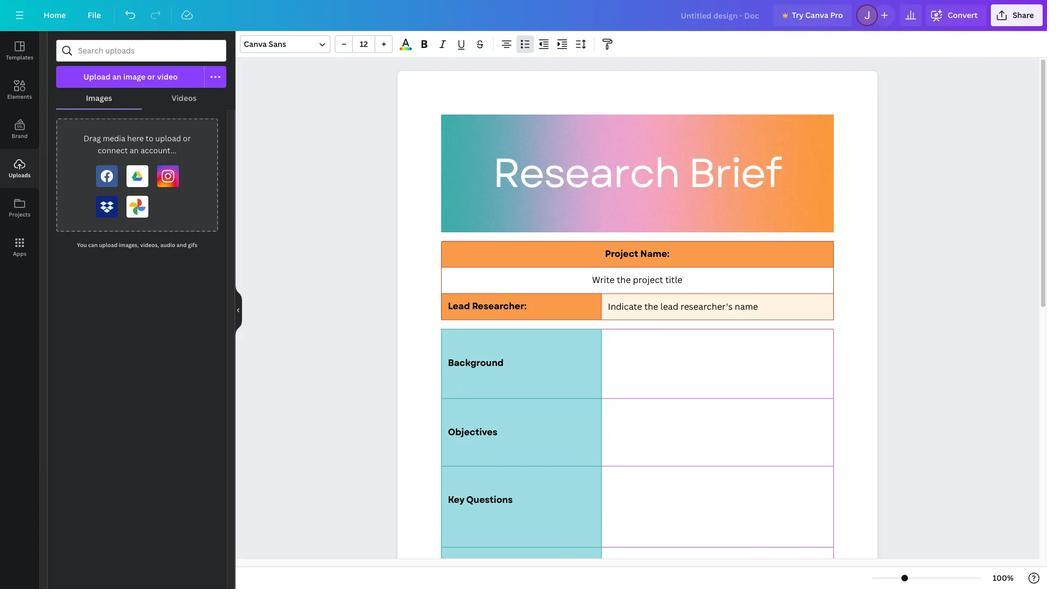 Task type: describe. For each thing, give the bounding box(es) containing it.
projects button
[[0, 188, 39, 228]]

image
[[123, 71, 145, 82]]

upload inside drag media here to upload or connect an account...
[[155, 133, 181, 143]]

Research Brief text field
[[397, 71, 878, 589]]

to
[[146, 133, 154, 143]]

gifs
[[188, 241, 197, 249]]

or inside button
[[147, 71, 155, 82]]

Search uploads search field
[[78, 40, 219, 61]]

canva inside button
[[806, 10, 829, 20]]

main menu bar
[[0, 0, 1048, 31]]

sans
[[269, 39, 286, 49]]

upload an image or video
[[84, 71, 178, 82]]

home link
[[35, 4, 75, 26]]

here
[[127, 133, 144, 143]]

videos
[[172, 93, 197, 103]]

color range image
[[400, 48, 412, 50]]

home
[[44, 10, 66, 20]]

share
[[1013, 10, 1034, 20]]

try canva pro button
[[774, 4, 852, 26]]

uploads
[[9, 171, 31, 179]]

media
[[103, 133, 125, 143]]

apps
[[13, 250, 26, 258]]

file button
[[79, 4, 110, 26]]

canva inside dropdown button
[[244, 39, 267, 49]]

uploads button
[[0, 149, 39, 188]]

share button
[[991, 4, 1043, 26]]

research brief
[[493, 144, 781, 203]]

projects
[[9, 211, 31, 218]]

videos button
[[142, 88, 226, 109]]

Design title text field
[[672, 4, 769, 26]]

upload an image or video button
[[56, 66, 205, 88]]

canva sans button
[[240, 35, 331, 53]]

templates button
[[0, 31, 39, 70]]

brand button
[[0, 110, 39, 149]]

and
[[177, 241, 187, 249]]

images,
[[119, 241, 139, 249]]

elements button
[[0, 70, 39, 110]]

or inside drag media here to upload or connect an account...
[[183, 133, 191, 143]]



Task type: vqa. For each thing, say whether or not it's contained in the screenshot.
the rightmost list
no



Task type: locate. For each thing, give the bounding box(es) containing it.
images button
[[56, 88, 142, 109]]

templates
[[6, 53, 33, 61]]

account...
[[141, 145, 177, 155]]

file
[[88, 10, 101, 20]]

an inside drag media here to upload or connect an account...
[[130, 145, 139, 155]]

or
[[147, 71, 155, 82], [183, 133, 191, 143]]

0 horizontal spatial canva
[[244, 39, 267, 49]]

canva
[[806, 10, 829, 20], [244, 39, 267, 49]]

upload
[[155, 133, 181, 143], [99, 241, 118, 249]]

100% button
[[986, 570, 1021, 587]]

canva right try
[[806, 10, 829, 20]]

group
[[335, 35, 393, 53]]

or left the video
[[147, 71, 155, 82]]

images
[[86, 93, 112, 103]]

an inside button
[[112, 71, 121, 82]]

upload
[[84, 71, 111, 82]]

an down here
[[130, 145, 139, 155]]

1 vertical spatial upload
[[99, 241, 118, 249]]

elements
[[7, 93, 32, 100]]

0 horizontal spatial or
[[147, 71, 155, 82]]

you
[[77, 241, 87, 249]]

connect
[[98, 145, 128, 155]]

you can upload images, videos, audio and gifs
[[77, 241, 197, 249]]

can
[[88, 241, 98, 249]]

upload up account...
[[155, 133, 181, 143]]

try canva pro
[[792, 10, 843, 20]]

research
[[493, 144, 680, 203]]

canva sans
[[244, 39, 286, 49]]

an left image
[[112, 71, 121, 82]]

1 vertical spatial canva
[[244, 39, 267, 49]]

or right to at top left
[[183, 133, 191, 143]]

1 horizontal spatial or
[[183, 133, 191, 143]]

1 vertical spatial or
[[183, 133, 191, 143]]

side panel tab list
[[0, 31, 39, 267]]

hide image
[[235, 284, 242, 336]]

1 horizontal spatial an
[[130, 145, 139, 155]]

videos,
[[140, 241, 159, 249]]

pro
[[831, 10, 843, 20]]

video
[[157, 71, 178, 82]]

canva left sans
[[244, 39, 267, 49]]

0 vertical spatial an
[[112, 71, 121, 82]]

0 horizontal spatial upload
[[99, 241, 118, 249]]

apps button
[[0, 228, 39, 267]]

0 vertical spatial canva
[[806, 10, 829, 20]]

an
[[112, 71, 121, 82], [130, 145, 139, 155]]

drag media here to upload or connect an account...
[[84, 133, 191, 155]]

drag
[[84, 133, 101, 143]]

0 vertical spatial upload
[[155, 133, 181, 143]]

brand
[[12, 132, 28, 140]]

100%
[[993, 573, 1014, 583]]

convert button
[[926, 4, 987, 26]]

try
[[792, 10, 804, 20]]

0 horizontal spatial an
[[112, 71, 121, 82]]

1 horizontal spatial canva
[[806, 10, 829, 20]]

1 vertical spatial an
[[130, 145, 139, 155]]

convert
[[948, 10, 978, 20]]

upload right 'can'
[[99, 241, 118, 249]]

0 vertical spatial or
[[147, 71, 155, 82]]

audio
[[160, 241, 175, 249]]

brief
[[688, 144, 781, 203]]

1 horizontal spatial upload
[[155, 133, 181, 143]]

– – number field
[[356, 39, 372, 49]]



